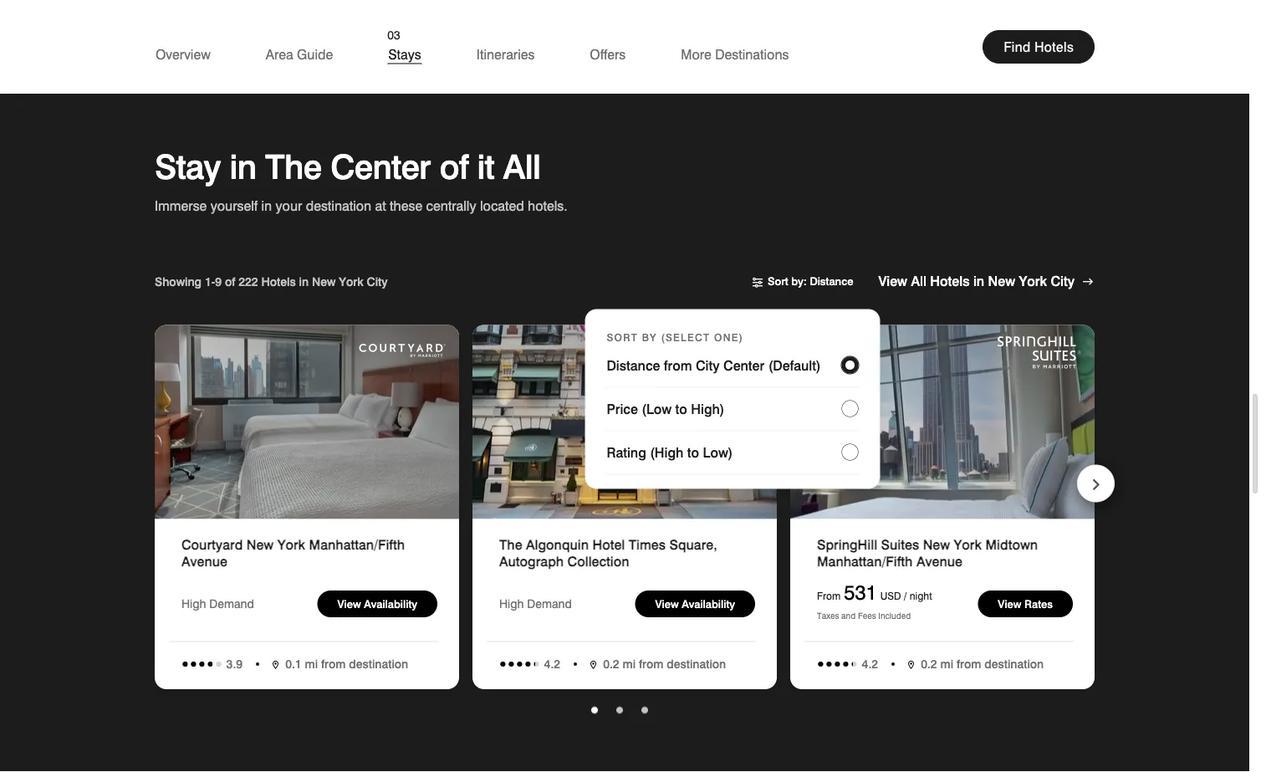 Task type: vqa. For each thing, say whether or not it's contained in the screenshot.
0.1 mi from destination
yes



Task type: describe. For each thing, give the bounding box(es) containing it.
your
[[276, 198, 302, 214]]

courtyard new york manhattan/fifth avenue link
[[182, 536, 432, 570]]

guide
[[297, 46, 333, 62]]

rating
[[607, 445, 646, 461]]

demand for new
[[209, 597, 254, 611]]

4.2 for autograph
[[544, 657, 561, 671]]

center for of
[[331, 147, 431, 187]]

by:
[[792, 275, 807, 288]]

new inside courtyard new york manhattan/fifth avenue
[[247, 536, 274, 553]]

from for courtyard new york manhattan/fifth avenue
[[321, 657, 346, 671]]

sort
[[768, 275, 789, 288]]

fees
[[858, 611, 876, 621]]

destinations
[[715, 46, 789, 62]]

immerse yourself in your destination at these centrally located hotels. article
[[155, 196, 568, 216]]

0.1 mi from destination
[[285, 657, 408, 671]]

rates
[[1025, 597, 1053, 610]]

view availability for courtyard new york manhattan/fifth avenue
[[337, 597, 417, 610]]

stay in the center of it all heading
[[155, 147, 541, 187]]

usd
[[881, 590, 901, 602]]

high demand alert for courtyard new york manhattan/fifth avenue
[[182, 594, 265, 614]]

9
[[215, 274, 222, 289]]

view all hotels in new york city
[[879, 273, 1075, 289]]

located
[[480, 198, 524, 214]]

at
[[375, 198, 386, 214]]

sort by: distance
[[768, 275, 854, 288]]

mi for manhattan/fifth
[[305, 657, 318, 671]]

531
[[844, 581, 877, 604]]

0 horizontal spatial hotels
[[261, 274, 296, 289]]

distance from city center (default)
[[607, 358, 821, 374]]

area guide link
[[265, 29, 334, 64]]

overview link
[[155, 29, 211, 64]]

distance inside option
[[607, 358, 660, 374]]

3.9 link
[[183, 657, 243, 671]]

queen/queen guest room image
[[155, 325, 459, 519]]

offers
[[590, 46, 626, 62]]

view availability button for courtyard new york manhattan/fifth avenue
[[317, 590, 437, 617]]

Price (Low to High) radio
[[607, 388, 859, 431]]

find
[[1004, 38, 1031, 55]]

the algonquin hotel times square, autograph collection link
[[499, 536, 750, 570]]

0.2 for collection
[[603, 657, 620, 671]]

immerse yourself in your destination at these centrally located hotels.
[[155, 198, 568, 214]]

rating (high to low)
[[607, 445, 733, 461]]

(high
[[650, 445, 684, 461]]

view rates button
[[978, 590, 1073, 617]]

3.9
[[226, 657, 243, 671]]

high for the algonquin hotel times square, autograph collection
[[499, 597, 524, 611]]

city inside option
[[696, 358, 720, 374]]

view for courtyard new york manhattan/fifth avenue
[[337, 597, 361, 610]]

from inside option
[[664, 358, 692, 374]]

forward arrow image
[[1082, 274, 1095, 289]]

high demand alert for the algonquin hotel times square, autograph collection
[[499, 594, 583, 614]]

courtyard
[[182, 536, 243, 553]]

and
[[842, 611, 856, 621]]

collection
[[568, 553, 629, 569]]

low)
[[703, 445, 733, 461]]

in
[[1046, 20, 1056, 35]]

york down immerse yourself in your destination at these centrally located hotels. article
[[339, 274, 364, 289]]

math for york
[[909, 657, 1044, 671]]

centrally
[[426, 198, 476, 214]]

0 vertical spatial the
[[265, 147, 322, 187]]

find hotels button
[[983, 30, 1095, 64]]

showing
[[155, 274, 202, 289]]

manhattan/fifth inside courtyard new york manhattan/fifth avenue
[[309, 536, 405, 553]]

itineraries link
[[476, 29, 536, 64]]

2 horizontal spatial city
[[1051, 273, 1075, 289]]

sign in or join
[[1019, 20, 1095, 35]]

these
[[390, 198, 423, 214]]

view rates
[[998, 597, 1053, 610]]

springhill suites new york midtown manhattan/fifth avenue link
[[817, 536, 1068, 570]]

midtown
[[986, 536, 1038, 553]]

new inside springhill suites new york midtown manhattan/fifth avenue
[[923, 536, 950, 553]]

from
[[817, 590, 841, 602]]

demand for algonquin
[[527, 597, 572, 611]]

1 horizontal spatial all
[[911, 273, 927, 289]]

0 horizontal spatial of
[[225, 274, 235, 289]]

york inside springhill suites new york midtown manhattan/fifth avenue
[[954, 536, 982, 553]]

distance inside article
[[810, 275, 854, 288]]

hotel
[[593, 536, 625, 553]]

the inside the algonquin hotel times square, autograph collection
[[499, 536, 522, 553]]

one)
[[714, 331, 744, 343]]

view availability button for the algonquin hotel times square, autograph collection
[[635, 590, 755, 617]]

yourself
[[211, 198, 258, 214]]

high for courtyard new york manhattan/fifth avenue
[[182, 597, 206, 611]]

springhill suites new york midtown manhattan/fifth avenue
[[817, 536, 1038, 569]]

1 horizontal spatial of
[[440, 147, 468, 187]]

(default)
[[768, 358, 821, 374]]

by
[[642, 331, 657, 343]]

york inside courtyard new york manhattan/fifth avenue
[[277, 536, 305, 553]]

times
[[629, 536, 666, 553]]

mi for york
[[941, 657, 954, 671]]

03 stays
[[387, 28, 421, 62]]

suites
[[881, 536, 919, 553]]

4.2 link for manhattan/fifth
[[819, 657, 878, 671]]



Task type: locate. For each thing, give the bounding box(es) containing it.
to
[[676, 401, 687, 417], [687, 445, 699, 461]]

1 vertical spatial to
[[687, 445, 699, 461]]

1 horizontal spatial 4.2
[[862, 657, 878, 671]]

0 horizontal spatial center
[[331, 147, 431, 187]]

to for (high
[[687, 445, 699, 461]]

1 horizontal spatial 0.2
[[921, 657, 937, 671]]

/
[[904, 590, 907, 602]]

2 availability from the left
[[682, 597, 735, 610]]

math for manhattan/fifth
[[273, 657, 408, 671]]

york left midtown in the right of the page
[[954, 536, 982, 553]]

high
[[182, 597, 206, 611], [499, 597, 524, 611]]

0 horizontal spatial high demand alert
[[182, 594, 265, 614]]

1 horizontal spatial center
[[724, 358, 765, 374]]

2 math from the left
[[591, 657, 726, 671]]

0.2 for avenue
[[921, 657, 937, 671]]

2 view availability from the left
[[655, 597, 735, 610]]

distance down sort on the top of the page
[[607, 358, 660, 374]]

1 mi from the left
[[305, 657, 318, 671]]

high demand alert down courtyard
[[182, 594, 265, 614]]

0 horizontal spatial city
[[367, 274, 388, 289]]

view availability down square,
[[655, 597, 735, 610]]

to inside radio
[[687, 445, 699, 461]]

1 high demand from the left
[[182, 597, 254, 611]]

1 horizontal spatial availability
[[682, 597, 735, 610]]

0 horizontal spatial 0.2
[[603, 657, 620, 671]]

0.2 down night
[[921, 657, 937, 671]]

1 avenue from the left
[[182, 553, 228, 569]]

2 high demand from the left
[[499, 597, 572, 611]]

1 horizontal spatial the
[[499, 536, 522, 553]]

sort by (select one)
[[607, 331, 744, 343]]

center down sort by (select one) option group on the top
[[724, 358, 765, 374]]

2 horizontal spatial hotels
[[1035, 38, 1074, 55]]

demand down autograph
[[527, 597, 572, 611]]

1 location image from the left
[[273, 660, 279, 670]]

to left low)
[[687, 445, 699, 461]]

high demand
[[182, 597, 254, 611], [499, 597, 572, 611]]

high demand down courtyard
[[182, 597, 254, 611]]

availability up 0.1 mi from destination at the bottom left of page
[[364, 597, 417, 610]]

2 view availability button from the left
[[635, 590, 755, 617]]

hotels
[[1035, 38, 1074, 55], [930, 273, 970, 289], [261, 274, 296, 289]]

of
[[440, 147, 468, 187], [225, 274, 235, 289]]

4.2 link left location icon
[[501, 657, 561, 671]]

0 horizontal spatial 0.2 mi from destination
[[603, 657, 726, 671]]

view down times
[[655, 597, 679, 610]]

0.2 mi from destination right location icon
[[603, 657, 726, 671]]

1 4.2 link from the left
[[501, 657, 561, 671]]

mi right 0.1
[[305, 657, 318, 671]]

2 horizontal spatial mi
[[941, 657, 954, 671]]

the up autograph
[[499, 536, 522, 553]]

stay in the center of it all
[[155, 147, 541, 187]]

0 horizontal spatial high demand
[[182, 597, 254, 611]]

0 horizontal spatial high
[[182, 597, 206, 611]]

0 horizontal spatial view availability button
[[317, 590, 437, 617]]

of left it
[[440, 147, 468, 187]]

or
[[1059, 20, 1070, 35]]

destination for courtyard new york manhattan/fifth avenue
[[349, 657, 408, 671]]

1 0.2 from the left
[[603, 657, 620, 671]]

1 horizontal spatial high demand alert
[[499, 594, 583, 614]]

1 vertical spatial all
[[911, 273, 927, 289]]

stays
[[388, 46, 421, 62]]

1 horizontal spatial math
[[591, 657, 726, 671]]

city
[[1051, 273, 1075, 289], [367, 274, 388, 289], [696, 358, 720, 374]]

2 high demand alert from the left
[[499, 594, 583, 614]]

1-
[[205, 274, 215, 289]]

1 horizontal spatial mi
[[623, 657, 636, 671]]

1 vertical spatial the
[[499, 536, 522, 553]]

0 horizontal spatial 4.2 link
[[501, 657, 561, 671]]

avenue inside springhill suites new york midtown manhattan/fifth avenue
[[917, 553, 963, 569]]

center inside option
[[724, 358, 765, 374]]

Rating (High to Low) radio
[[607, 431, 859, 475]]

offers link
[[589, 29, 627, 64]]

location image left 0.1
[[273, 660, 279, 670]]

in
[[230, 147, 256, 187], [261, 198, 272, 214], [974, 273, 985, 289], [299, 274, 309, 289]]

destination
[[306, 198, 372, 214], [349, 657, 408, 671], [667, 657, 726, 671], [985, 657, 1044, 671]]

manhattan/fifth inside springhill suites new york midtown manhattan/fifth avenue
[[817, 553, 913, 569]]

center
[[331, 147, 431, 187], [724, 358, 765, 374]]

0 horizontal spatial math
[[273, 657, 408, 671]]

from right location icon
[[639, 657, 664, 671]]

1 vertical spatial manhattan/fifth
[[817, 553, 913, 569]]

city left forward arrow image
[[1051, 273, 1075, 289]]

destination for springhill suites new york midtown manhattan/fifth avenue
[[985, 657, 1044, 671]]

math containing 0.1
[[273, 657, 408, 671]]

filter image
[[751, 271, 765, 285]]

0 vertical spatial all
[[503, 147, 541, 187]]

york
[[1019, 273, 1047, 289], [339, 274, 364, 289], [277, 536, 305, 553], [954, 536, 982, 553]]

springhill
[[817, 536, 878, 553]]

math
[[273, 657, 408, 671], [591, 657, 726, 671], [909, 657, 1044, 671]]

taxes
[[817, 611, 839, 621]]

destination for the algonquin hotel times square, autograph collection
[[667, 657, 726, 671]]

1 horizontal spatial city
[[696, 358, 720, 374]]

0 horizontal spatial availability
[[364, 597, 417, 610]]

availability for courtyard new york manhattan/fifth avenue
[[364, 597, 417, 610]]

availability down square,
[[682, 597, 735, 610]]

from
[[664, 358, 692, 374], [321, 657, 346, 671], [639, 657, 664, 671], [957, 657, 982, 671]]

0.2 mi from destination for collection
[[603, 657, 726, 671]]

city down at
[[367, 274, 388, 289]]

high demand for courtyard new york manhattan/fifth avenue
[[182, 597, 254, 611]]

1 view availability from the left
[[337, 597, 417, 610]]

1 vertical spatial of
[[225, 274, 235, 289]]

1 horizontal spatial avenue
[[917, 553, 963, 569]]

1 horizontal spatial manhattan/fifth
[[817, 553, 913, 569]]

1 horizontal spatial location image
[[909, 660, 914, 670]]

view inside button
[[998, 597, 1022, 610]]

location image
[[591, 660, 597, 670]]

york right courtyard
[[277, 536, 305, 553]]

the algonquin hotel times square, autograph collection
[[499, 536, 717, 569]]

1 horizontal spatial high demand
[[499, 597, 572, 611]]

center up at
[[331, 147, 431, 187]]

view for the algonquin hotel times square, autograph collection
[[655, 597, 679, 610]]

find hotels
[[1004, 38, 1074, 55]]

1 horizontal spatial view availability button
[[635, 590, 755, 617]]

avenue inside courtyard new york manhattan/fifth avenue
[[182, 553, 228, 569]]

location image
[[273, 660, 279, 670], [909, 660, 914, 670]]

0 vertical spatial distance
[[810, 275, 854, 288]]

the
[[265, 147, 322, 187], [499, 536, 522, 553]]

immerse
[[155, 198, 207, 214]]

2 mi from the left
[[623, 657, 636, 671]]

1 demand from the left
[[209, 597, 254, 611]]

showing 1-9 of 222 hotels in new york city
[[155, 274, 388, 289]]

from for springhill suites new york midtown manhattan/fifth avenue
[[957, 657, 982, 671]]

autograph
[[499, 553, 564, 569]]

0.2 mi from destination
[[603, 657, 726, 671], [921, 657, 1044, 671]]

1 vertical spatial center
[[724, 358, 765, 374]]

view availability for the algonquin hotel times square, autograph collection
[[655, 597, 735, 610]]

1 horizontal spatial 4.2 link
[[819, 657, 878, 671]]

algonquin
[[526, 536, 589, 553]]

round image
[[999, 22, 1013, 35]]

1 horizontal spatial distance
[[810, 275, 854, 288]]

2 location image from the left
[[909, 660, 914, 670]]

high demand down autograph
[[499, 597, 572, 611]]

article containing sort by:
[[751, 265, 879, 298]]

center for (default)
[[724, 358, 765, 374]]

0 horizontal spatial demand
[[209, 597, 254, 611]]

high down autograph
[[499, 597, 524, 611]]

price
[[607, 401, 638, 417]]

view availability button down square,
[[635, 590, 755, 617]]

222
[[239, 274, 258, 289]]

0 horizontal spatial 4.2
[[544, 657, 561, 671]]

itineraries
[[477, 46, 535, 62]]

map region
[[433, 0, 1261, 112]]

math for times
[[591, 657, 726, 671]]

hotels inside button
[[1035, 38, 1074, 55]]

location image for new
[[273, 660, 279, 670]]

demand up the 3.9
[[209, 597, 254, 611]]

article
[[751, 265, 879, 298]]

mi right location icon
[[623, 657, 636, 671]]

sign
[[1019, 20, 1043, 35]]

0.1
[[285, 657, 302, 671]]

view up 0.1 mi from destination at the bottom left of page
[[337, 597, 361, 610]]

in inside article
[[261, 198, 272, 214]]

view right sort by: distance
[[879, 273, 908, 289]]

new
[[988, 273, 1016, 289], [312, 274, 336, 289], [247, 536, 274, 553], [923, 536, 950, 553]]

price (low to high)
[[607, 401, 725, 417]]

4.2 link
[[501, 657, 561, 671], [819, 657, 878, 671]]

1 high from the left
[[182, 597, 206, 611]]

to right '(low'
[[676, 401, 687, 417]]

to for (low
[[676, 401, 687, 417]]

2 0.2 from the left
[[921, 657, 937, 671]]

2 4.2 link from the left
[[819, 657, 878, 671]]

more
[[681, 46, 712, 62]]

0 horizontal spatial all
[[503, 147, 541, 187]]

manhattan/fifth
[[309, 536, 405, 553], [817, 553, 913, 569]]

executive suite image
[[790, 325, 1095, 519]]

0 horizontal spatial manhattan/fifth
[[309, 536, 405, 553]]

availability
[[364, 597, 417, 610], [682, 597, 735, 610]]

availability for the algonquin hotel times square, autograph collection
[[682, 597, 735, 610]]

Distance from City Center (Default) radio
[[607, 344, 859, 388]]

2 0.2 mi from destination from the left
[[921, 657, 1044, 671]]

1 vertical spatial distance
[[607, 358, 660, 374]]

from down view rates button in the bottom right of the page
[[957, 657, 982, 671]]

high demand alert down autograph
[[499, 594, 583, 614]]

area guide
[[266, 46, 333, 62]]

included
[[879, 611, 911, 621]]

1 view availability button from the left
[[317, 590, 437, 617]]

0 horizontal spatial mi
[[305, 657, 318, 671]]

4.2 down fees on the right
[[862, 657, 878, 671]]

area
[[266, 46, 293, 62]]

the up your at the left top of the page
[[265, 147, 322, 187]]

view availability
[[337, 597, 417, 610], [655, 597, 735, 610]]

from down sort by (select one)
[[664, 358, 692, 374]]

03
[[387, 28, 400, 42]]

4.2 left location icon
[[544, 657, 561, 671]]

high demand for the algonquin hotel times square, autograph collection
[[499, 597, 572, 611]]

1 high demand alert from the left
[[182, 594, 265, 614]]

2 avenue from the left
[[917, 553, 963, 569]]

2 4.2 from the left
[[862, 657, 878, 671]]

high)
[[691, 401, 725, 417]]

avenue up night
[[917, 553, 963, 569]]

4.2 link down and
[[819, 657, 878, 671]]

distance right the by:
[[810, 275, 854, 288]]

0.2 mi from destination down view rates button in the bottom right of the page
[[921, 657, 1044, 671]]

view availability button up 0.1 mi from destination at the bottom left of page
[[317, 590, 437, 617]]

sign in or join button
[[992, 2, 1102, 49]]

(select
[[661, 331, 710, 343]]

2 demand from the left
[[527, 597, 572, 611]]

4.2 link for autograph
[[501, 657, 561, 671]]

1 0.2 mi from destination from the left
[[603, 657, 726, 671]]

destination inside article
[[306, 198, 372, 214]]

york left forward arrow image
[[1019, 273, 1047, 289]]

3 math from the left
[[909, 657, 1044, 671]]

sort
[[607, 331, 638, 343]]

from for the algonquin hotel times square, autograph collection
[[639, 657, 664, 671]]

3 mi from the left
[[941, 657, 954, 671]]

location image down the included
[[909, 660, 914, 670]]

0.2 right location icon
[[603, 657, 620, 671]]

(low
[[642, 401, 672, 417]]

0 horizontal spatial avenue
[[182, 553, 228, 569]]

sort by (select one) option group
[[607, 331, 859, 344]]

exterior image
[[473, 325, 777, 519]]

0 vertical spatial to
[[676, 401, 687, 417]]

1 horizontal spatial demand
[[527, 597, 572, 611]]

courtyard new york manhattan/fifth avenue
[[182, 536, 405, 569]]

from right 0.1
[[321, 657, 346, 671]]

531 math
[[817, 581, 973, 625]]

view
[[879, 273, 908, 289], [337, 597, 361, 610], [655, 597, 679, 610], [998, 597, 1022, 610]]

1 horizontal spatial hotels
[[930, 273, 970, 289]]

view availability up 0.1 mi from destination at the bottom left of page
[[337, 597, 417, 610]]

all
[[503, 147, 541, 187], [911, 273, 927, 289]]

stay
[[155, 147, 221, 187]]

view for springhill suites new york midtown manhattan/fifth avenue
[[998, 597, 1022, 610]]

square,
[[670, 536, 717, 553]]

0 vertical spatial center
[[331, 147, 431, 187]]

high down courtyard
[[182, 597, 206, 611]]

it
[[477, 147, 495, 187]]

0.2 mi from destination for avenue
[[921, 657, 1044, 671]]

1 availability from the left
[[364, 597, 417, 610]]

1 horizontal spatial 0.2 mi from destination
[[921, 657, 1044, 671]]

to inside option
[[676, 401, 687, 417]]

1 math from the left
[[273, 657, 408, 671]]

0 vertical spatial manhattan/fifth
[[309, 536, 405, 553]]

mi for times
[[623, 657, 636, 671]]

view left rates
[[998, 597, 1022, 610]]

mi down 531 math at the right of the page
[[941, 657, 954, 671]]

0.2
[[603, 657, 620, 671], [921, 657, 937, 671]]

city down one)
[[696, 358, 720, 374]]

2 horizontal spatial math
[[909, 657, 1044, 671]]

night
[[910, 590, 932, 602]]

0 horizontal spatial view availability
[[337, 597, 417, 610]]

0 vertical spatial of
[[440, 147, 468, 187]]

from 531 usd / night taxes and fees included
[[817, 581, 932, 621]]

1 horizontal spatial high
[[499, 597, 524, 611]]

location image for suites
[[909, 660, 914, 670]]

more destinations link
[[680, 29, 790, 64]]

avenue down courtyard
[[182, 553, 228, 569]]

overview
[[156, 46, 211, 62]]

0 horizontal spatial distance
[[607, 358, 660, 374]]

of right 9
[[225, 274, 235, 289]]

high demand alert
[[182, 594, 265, 614], [499, 594, 583, 614]]

0 horizontal spatial the
[[265, 147, 322, 187]]

0 horizontal spatial location image
[[273, 660, 279, 670]]

2 high from the left
[[499, 597, 524, 611]]

1 4.2 from the left
[[544, 657, 561, 671]]

1 horizontal spatial view availability
[[655, 597, 735, 610]]

hotels.
[[528, 198, 568, 214]]

more destinations
[[681, 46, 789, 62]]

demand
[[209, 597, 254, 611], [527, 597, 572, 611]]

4.2 for manhattan/fifth
[[862, 657, 878, 671]]

join
[[1073, 20, 1095, 35]]



